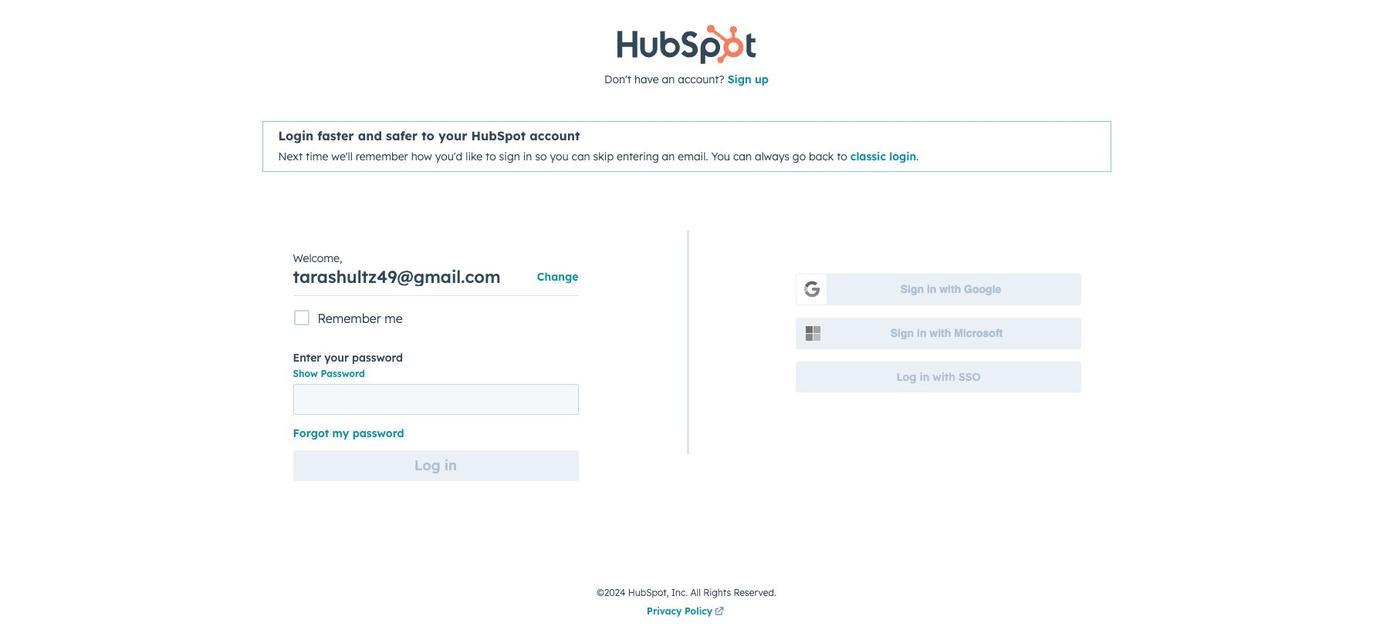 Task type: locate. For each thing, give the bounding box(es) containing it.
None password field
[[293, 384, 579, 415]]



Task type: vqa. For each thing, say whether or not it's contained in the screenshot.
Link opens in a new window image
yes



Task type: describe. For each thing, give the bounding box(es) containing it.
link opens in a new window image
[[715, 608, 724, 618]]

link opens in a new window image
[[715, 604, 724, 622]]



